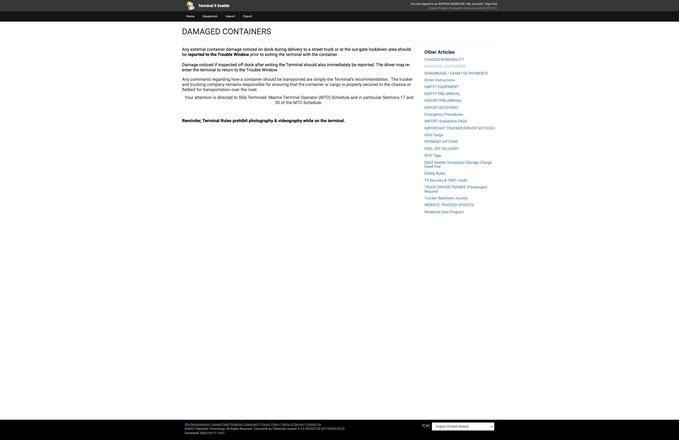 Task type: locate. For each thing, give the bounding box(es) containing it.
in left as at the top of the page
[[431, 2, 434, 6]]

0 vertical spatial seattle
[[217, 4, 229, 8]]

0 horizontal spatial containers
[[222, 27, 271, 36]]

containers inside other articles chassis roadability damaged containers demurrage / exam fee payments driver instructions empty equipment empty pre-arrival export pre-arrival export receiving emergency procedures import availability faqs important trucker/driver notices!! oog cargo payment options peel off delivery rfid tags ssat seattle temporary storage charge dwell fee safety rules t5 security & twic cards truck driver trainee (passenger) request trucker restroom access website trucker updates weekend gate program
[[443, 64, 466, 68]]

weekend gate program link
[[425, 210, 464, 214]]

policy
[[271, 423, 279, 427]]

& inside other articles chassis roadability damaged containers demurrage / exam fee payments driver instructions empty equipment empty pre-arrival export pre-arrival export receiving emergency procedures import availability faqs important trucker/driver notices!! oog cargo payment options peel off delivery rfid tags ssat seattle temporary storage charge dwell fee safety rules t5 security & twic cards truck driver trainee (passenger) request trucker restroom access website trucker updates weekend gate program
[[444, 178, 447, 183]]

arrival up receiving
[[447, 99, 462, 103]]

trucker
[[399, 77, 413, 82]]

0 vertical spatial of
[[281, 100, 285, 105]]

dock left during
[[264, 47, 273, 52]]

exiting
[[265, 52, 278, 57], [265, 62, 278, 67]]

0 horizontal spatial the
[[376, 62, 383, 67]]

or
[[335, 47, 339, 52], [325, 82, 329, 87], [407, 82, 411, 87]]

1 horizontal spatial damaged
[[425, 64, 442, 68]]

terminal up comments
[[200, 67, 216, 72]]

2 vertical spatial be
[[277, 77, 282, 82]]

1 vertical spatial of
[[291, 423, 293, 427]]

and right 17
[[407, 95, 414, 100]]

are right you in the top right of the page
[[416, 2, 421, 6]]

a right "how"
[[241, 77, 243, 82]]

are
[[416, 2, 421, 6], [306, 77, 313, 82]]

export up export receiving link
[[425, 99, 438, 103]]

1 vertical spatial terminal
[[200, 67, 216, 72]]

2 any from the top
[[182, 77, 189, 82]]

my
[[467, 2, 471, 6]]

be inside the any external container damage noticed on dock during delivery to a street truck or at the out-gate lockdown area should be
[[182, 52, 187, 57]]

out
[[492, 2, 497, 6]]

after
[[255, 62, 264, 67]]

should
[[398, 47, 411, 52], [304, 62, 317, 67], [263, 77, 276, 82]]

general
[[212, 423, 222, 427]]

any inside the any comments regarding how a container should be transported are simply the terminal's recommendation.  the trucker and trucking company remains responsible for ensuring that the container or cargo is properly secured to the chassis or flatbed for transportation over the road. your attention is directed to ssa terminals' marine terminal operator (mto) schedule and in particular sections 17 and 30 of the mto schedule.
[[182, 77, 189, 82]]

terminal right reminder,
[[202, 118, 220, 123]]

payment
[[425, 140, 442, 144]]

schedule.
[[303, 100, 322, 105]]

exiting right after
[[265, 62, 278, 67]]

0 vertical spatial containers
[[222, 27, 271, 36]]

1 vertical spatial dock
[[245, 62, 254, 67]]

simply
[[314, 77, 326, 82]]

1 vertical spatial containers
[[443, 64, 466, 68]]

should right area at top
[[398, 47, 411, 52]]

0 vertical spatial be
[[182, 52, 187, 57]]

trainee
[[451, 185, 466, 189]]

should down window.
[[263, 77, 276, 82]]

noticed right damage
[[243, 47, 257, 52]]

0 horizontal spatial should
[[263, 77, 276, 82]]

1 horizontal spatial container
[[244, 77, 262, 82]]

1 vertical spatial a
[[241, 77, 243, 82]]

arrival down equipment
[[446, 92, 461, 96]]

1 vertical spatial arrival
[[447, 99, 462, 103]]

you are signed in as sophia goodlive | my account | sign out broker/freight forwarder company admin (57721)
[[410, 2, 497, 10]]

and down properly
[[351, 95, 358, 100]]

also
[[318, 62, 326, 67]]

0 vertical spatial rules
[[221, 118, 232, 123]]

1 vertical spatial exiting
[[265, 62, 278, 67]]

in left particular
[[359, 95, 362, 100]]

be up damage
[[182, 52, 187, 57]]

0 vertical spatial on
[[258, 47, 263, 52]]

pre-
[[438, 92, 446, 96], [439, 99, 447, 103]]

truck driver trainee (passenger) request link
[[425, 185, 487, 194]]

0 horizontal spatial damaged
[[182, 27, 220, 36]]

the
[[376, 62, 383, 67], [391, 77, 398, 82]]

terminal down that
[[283, 95, 300, 100]]

damaged down the 'equipment' link
[[182, 27, 220, 36]]

the inside the any external container damage noticed on dock during delivery to a street truck or at the out-gate lockdown area should be
[[345, 47, 351, 52]]

the inside the any comments regarding how a container should be transported are simply the terminal's recommendation.  the trucker and trucking company remains responsible for ensuring that the container or cargo is properly secured to the chassis or flatbed for transportation over the road. your attention is directed to ssa terminals' marine terminal operator (mto) schedule and in particular sections 17 and 30 of the mto schedule.
[[391, 77, 398, 82]]

oog cargo link
[[425, 133, 443, 137]]

or left the cargo
[[325, 82, 329, 87]]

1 horizontal spatial on
[[315, 118, 319, 123]]

for left ensuring
[[266, 82, 271, 87]]

1 vertical spatial trouble
[[246, 67, 261, 72]]

1 horizontal spatial noticed
[[243, 47, 257, 52]]

seattle down tags
[[434, 160, 446, 165]]

2 vertical spatial should
[[263, 77, 276, 82]]

terminal inside damage noticed if inspected off dock after exiting the terminal should also immediately be reported. the driver may re- enter the terminal to return to the trouble window.
[[200, 67, 216, 72]]

| left my
[[465, 2, 466, 6]]

re-
[[405, 62, 410, 67]]

exam
[[450, 71, 461, 75]]

instructions
[[435, 78, 455, 82]]

of up version
[[291, 423, 293, 427]]

containers up exam
[[443, 64, 466, 68]]

0 horizontal spatial noticed
[[199, 62, 214, 67]]

the right that
[[299, 82, 305, 87]]

any down enter
[[182, 77, 189, 82]]

0 vertical spatial export
[[425, 99, 438, 103]]

emergency
[[425, 112, 443, 117]]

0 horizontal spatial for
[[197, 87, 202, 92]]

0 vertical spatial trouble
[[218, 52, 233, 57]]

is right the cargo
[[342, 82, 345, 87]]

restroom
[[438, 196, 455, 200]]

is down transportation
[[213, 95, 216, 100]]

be left the "reported."
[[352, 62, 357, 67]]

truck
[[425, 185, 436, 189]]

sign out link
[[486, 2, 497, 6]]

0 horizontal spatial and
[[182, 82, 189, 87]]

1 vertical spatial damaged
[[425, 64, 442, 68]]

1 vertical spatial seattle
[[434, 160, 446, 165]]

13:07
[[217, 432, 225, 435]]

0 vertical spatial in
[[431, 2, 434, 6]]

rules down fee
[[436, 171, 445, 176]]

dock
[[264, 47, 273, 52], [245, 62, 254, 67]]

dock right off
[[245, 62, 254, 67]]

terminal inside the any comments regarding how a container should be transported are simply the terminal's recommendation.  the trucker and trucking company remains responsible for ensuring that the container or cargo is properly secured to the chassis or flatbed for transportation over the road. your attention is directed to ssa terminals' marine terminal operator (mto) schedule and in particular sections 17 and 30 of the mto schedule.
[[283, 95, 300, 100]]

5
[[214, 4, 216, 8]]

0 vertical spatial noticed
[[243, 47, 257, 52]]

inspected
[[218, 62, 237, 67]]

1 horizontal spatial trouble
[[246, 67, 261, 72]]

of inside the any comments regarding how a container should be transported are simply the terminal's recommendation.  the trucker and trucking company remains responsible for ensuring that the container or cargo is properly secured to the chassis or flatbed for transportation over the road. your attention is directed to ssa terminals' marine terminal operator (mto) schedule and in particular sections 17 and 30 of the mto schedule.
[[281, 100, 285, 105]]

container up road.
[[244, 77, 262, 82]]

the up ssa
[[241, 87, 247, 92]]

1 vertical spatial on
[[315, 118, 319, 123]]

0 vertical spatial are
[[416, 2, 421, 6]]

twic
[[448, 178, 457, 183]]

1 vertical spatial empty
[[425, 92, 437, 96]]

0 horizontal spatial terminal
[[200, 67, 216, 72]]

0 vertical spatial exiting
[[265, 52, 278, 57]]

to right reported
[[206, 52, 209, 57]]

other
[[425, 49, 437, 55]]

or inside the any external container damage noticed on dock during delivery to a street truck or at the out-gate lockdown area should be
[[335, 47, 339, 52]]

0 horizontal spatial are
[[306, 77, 313, 82]]

0 horizontal spatial dock
[[245, 62, 254, 67]]

export up emergency in the right top of the page
[[425, 105, 438, 110]]

any
[[182, 47, 189, 52], [182, 77, 189, 82]]

website
[[425, 203, 440, 207]]

rules
[[221, 118, 232, 123], [436, 171, 445, 176]]

trouble inside damage noticed if inspected off dock after exiting the terminal should also immediately be reported. the driver may re- enter the terminal to return to the trouble window.
[[246, 67, 261, 72]]

pre- down empty pre-arrival link
[[439, 99, 447, 103]]

export link
[[239, 11, 256, 22]]

chassis roadability link
[[425, 57, 464, 62]]

1 horizontal spatial a
[[308, 47, 311, 52]]

technology.
[[209, 427, 226, 431]]

on up after
[[258, 47, 263, 52]]

1 vertical spatial is
[[213, 95, 216, 100]]

or right chassis
[[407, 82, 411, 87]]

site requirements | general data protection statement | privacy policy | terms of service | contact us ©2023 tideworks technology. all rights reserved. forecast® by tideworks version 9.5.0.202307122 (07122023-2212) generated: 2023/10/17 13:07
[[185, 423, 345, 435]]

& left videography
[[274, 118, 277, 123]]

of right the 30
[[281, 100, 285, 105]]

rules inside other articles chassis roadability damaged containers demurrage / exam fee payments driver instructions empty equipment empty pre-arrival export pre-arrival export receiving emergency procedures import availability faqs important trucker/driver notices!! oog cargo payment options peel off delivery rfid tags ssat seattle temporary storage charge dwell fee safety rules t5 security & twic cards truck driver trainee (passenger) request trucker restroom access website trucker updates weekend gate program
[[436, 171, 445, 176]]

1 horizontal spatial for
[[266, 82, 271, 87]]

1 vertical spatial the
[[391, 77, 398, 82]]

1 horizontal spatial terminal
[[286, 52, 302, 57]]

a inside the any comments regarding how a container should be transported are simply the terminal's recommendation.  the trucker and trucking company remains responsible for ensuring that the container or cargo is properly secured to the chassis or flatbed for transportation over the road. your attention is directed to ssa terminals' marine terminal operator (mto) schedule and in particular sections 17 and 30 of the mto schedule.
[[241, 77, 243, 82]]

the right at
[[345, 47, 351, 52]]

trouble
[[218, 52, 233, 57], [246, 67, 261, 72]]

terminal
[[198, 4, 213, 8], [286, 62, 303, 67], [283, 95, 300, 100], [202, 118, 220, 123]]

flatbed
[[182, 87, 195, 92]]

should inside the any external container damage noticed on dock during delivery to a street truck or at the out-gate lockdown area should be
[[398, 47, 411, 52]]

export receiving link
[[425, 105, 458, 110]]

2 horizontal spatial be
[[352, 62, 357, 67]]

container up if
[[207, 47, 225, 52]]

1 vertical spatial are
[[306, 77, 313, 82]]

forecast®
[[254, 427, 268, 431]]

0 horizontal spatial seattle
[[217, 4, 229, 8]]

to left 'return'
[[217, 67, 221, 72]]

company
[[464, 6, 476, 10]]

or left at
[[335, 47, 339, 52]]

terminal down the any external container damage noticed on dock during delivery to a street truck or at the out-gate lockdown area should be
[[286, 62, 303, 67]]

goodlive
[[450, 2, 465, 6]]

marine
[[269, 95, 282, 100]]

2 horizontal spatial should
[[398, 47, 411, 52]]

1 horizontal spatial are
[[416, 2, 421, 6]]

lockdown
[[369, 47, 387, 52]]

0 horizontal spatial in
[[359, 95, 362, 100]]

1 vertical spatial should
[[304, 62, 317, 67]]

equipment
[[438, 85, 459, 89]]

company
[[207, 82, 225, 87]]

1 vertical spatial in
[[359, 95, 362, 100]]

to right delivery
[[304, 47, 307, 52]]

empty down driver
[[425, 85, 437, 89]]

terminal left with
[[286, 52, 302, 57]]

all
[[226, 427, 230, 431]]

are inside you are signed in as sophia goodlive | my account | sign out broker/freight forwarder company admin (57721)
[[416, 2, 421, 6]]

is
[[342, 82, 345, 87], [213, 95, 216, 100]]

noticed left if
[[199, 62, 214, 67]]

out-
[[352, 47, 359, 52]]

ssat
[[425, 160, 433, 165]]

damaged inside other articles chassis roadability damaged containers demurrage / exam fee payments driver instructions empty equipment empty pre-arrival export pre-arrival export receiving emergency procedures import availability faqs important trucker/driver notices!! oog cargo payment options peel off delivery rfid tags ssat seattle temporary storage charge dwell fee safety rules t5 security & twic cards truck driver trainee (passenger) request trucker restroom access website trucker updates weekend gate program
[[425, 64, 442, 68]]

a left street
[[308, 47, 311, 52]]

window
[[234, 52, 249, 57]]

2 horizontal spatial container
[[306, 82, 324, 87]]

0 vertical spatial a
[[308, 47, 311, 52]]

export pre-arrival link
[[425, 99, 462, 103]]

trucker
[[441, 203, 457, 207]]

1 vertical spatial any
[[182, 77, 189, 82]]

dock inside the any external container damage noticed on dock during delivery to a street truck or at the out-gate lockdown area should be
[[264, 47, 273, 52]]

0 vertical spatial &
[[274, 118, 277, 123]]

for up attention
[[197, 87, 202, 92]]

container
[[207, 47, 225, 52], [244, 77, 262, 82], [306, 82, 324, 87]]

the right with
[[312, 52, 318, 57]]

0 vertical spatial should
[[398, 47, 411, 52]]

driver
[[425, 78, 434, 82]]

1 horizontal spatial &
[[444, 178, 447, 183]]

pre- down empty equipment link
[[438, 92, 446, 96]]

| left the sign
[[484, 2, 485, 6]]

1 horizontal spatial in
[[431, 2, 434, 6]]

on right the while
[[315, 118, 319, 123]]

seattle right 5 on the left top of the page
[[217, 4, 229, 8]]

1 vertical spatial pre-
[[439, 99, 447, 103]]

trouble up inspected on the left top
[[218, 52, 233, 57]]

equipment link
[[199, 11, 222, 22]]

exiting up window.
[[265, 52, 278, 57]]

empty down empty equipment link
[[425, 92, 437, 96]]

to inside the any external container damage noticed on dock during delivery to a street truck or at the out-gate lockdown area should be
[[304, 47, 307, 52]]

containers down export link
[[222, 27, 271, 36]]

2 horizontal spatial or
[[407, 82, 411, 87]]

the left trucker at the top right
[[391, 77, 398, 82]]

1 vertical spatial be
[[352, 62, 357, 67]]

0 vertical spatial is
[[342, 82, 345, 87]]

1 horizontal spatial dock
[[264, 47, 273, 52]]

1 horizontal spatial containers
[[443, 64, 466, 68]]

terminal left 5 on the left top of the page
[[198, 4, 213, 8]]

rules left the prohibit
[[221, 118, 232, 123]]

0 vertical spatial terminal
[[286, 52, 302, 57]]

1 any from the top
[[182, 47, 189, 52]]

any inside the any external container damage noticed on dock during delivery to a street truck or at the out-gate lockdown area should be
[[182, 47, 189, 52]]

for
[[266, 82, 271, 87], [197, 87, 202, 92]]

terminal inside 'link'
[[198, 4, 213, 8]]

driver
[[437, 185, 450, 189]]

| left 'general'
[[210, 423, 211, 427]]

0 vertical spatial the
[[376, 62, 383, 67]]

& left twic at the top
[[444, 178, 447, 183]]

1 horizontal spatial or
[[335, 47, 339, 52]]

0 horizontal spatial a
[[241, 77, 243, 82]]

should down with
[[304, 62, 317, 67]]

the left driver
[[376, 62, 383, 67]]

operator
[[301, 95, 318, 100]]

a inside the any external container damage noticed on dock during delivery to a street truck or at the out-gate lockdown area should be
[[308, 47, 311, 52]]

0 horizontal spatial rules
[[221, 118, 232, 123]]

1 horizontal spatial of
[[291, 423, 293, 427]]

noticed inside the any external container damage noticed on dock during delivery to a street truck or at the out-gate lockdown area should be
[[243, 47, 257, 52]]

0 horizontal spatial of
[[281, 100, 285, 105]]

1 vertical spatial export
[[425, 105, 438, 110]]

and left trucking
[[182, 82, 189, 87]]

demurrage / exam fee payments link
[[425, 71, 488, 75]]

0 vertical spatial arrival
[[446, 92, 461, 96]]

signed
[[421, 2, 431, 6]]

1 horizontal spatial should
[[304, 62, 317, 67]]

site
[[185, 423, 190, 427]]

0 horizontal spatial on
[[258, 47, 263, 52]]

| up forecast®
[[259, 423, 260, 427]]

1 empty from the top
[[425, 85, 437, 89]]

rights
[[230, 427, 239, 431]]

0 vertical spatial dock
[[264, 47, 273, 52]]

exiting inside damage noticed if inspected off dock after exiting the terminal should also immediately be reported. the driver may re- enter the terminal to return to the trouble window.
[[265, 62, 278, 67]]

my account link
[[467, 2, 483, 6]]

container up operator
[[306, 82, 324, 87]]

are left simply
[[306, 77, 313, 82]]

damaged down chassis
[[425, 64, 442, 68]]

0 horizontal spatial be
[[182, 52, 187, 57]]

1 vertical spatial rules
[[436, 171, 445, 176]]

be down window.
[[277, 77, 282, 82]]

version
[[287, 427, 297, 431]]

to left ssa
[[234, 95, 238, 100]]

cargo
[[330, 82, 341, 87]]

1 horizontal spatial seattle
[[434, 160, 446, 165]]

1 horizontal spatial the
[[391, 77, 398, 82]]

1 vertical spatial noticed
[[199, 62, 214, 67]]

temporary
[[447, 160, 465, 165]]

return
[[222, 67, 233, 72]]

0 vertical spatial any
[[182, 47, 189, 52]]

the right enter
[[193, 67, 199, 72]]

&
[[274, 118, 277, 123], [444, 178, 447, 183]]

empty pre-arrival link
[[425, 92, 461, 96]]

the right simply
[[327, 77, 333, 82]]

0 horizontal spatial &
[[274, 118, 277, 123]]

driver instructions link
[[425, 78, 455, 82]]

noticed inside damage noticed if inspected off dock after exiting the terminal should also immediately be reported. the driver may re- enter the terminal to return to the trouble window.
[[199, 62, 214, 67]]

1 vertical spatial &
[[444, 178, 447, 183]]

ensuring
[[272, 82, 289, 87]]

any left external
[[182, 47, 189, 52]]

request
[[425, 189, 438, 194]]

any for any external container damage noticed on dock during delivery to a street truck or at the out-gate lockdown area should be
[[182, 47, 189, 52]]

trouble right off
[[246, 67, 261, 72]]

0 horizontal spatial container
[[207, 47, 225, 52]]

1 horizontal spatial be
[[277, 77, 282, 82]]

export
[[243, 15, 252, 18]]

0 vertical spatial empty
[[425, 85, 437, 89]]

1 horizontal spatial rules
[[436, 171, 445, 176]]



Task type: describe. For each thing, give the bounding box(es) containing it.
the inside damage noticed if inspected off dock after exiting the terminal should also immediately be reported. the driver may re- enter the terminal to return to the trouble window.
[[376, 62, 383, 67]]

the up "how"
[[239, 67, 245, 72]]

should inside the any comments regarding how a container should be transported are simply the terminal's recommendation.  the trucker and trucking company remains responsible for ensuring that the container or cargo is properly secured to the chassis or flatbed for transportation over the road. your attention is directed to ssa terminals' marine terminal operator (mto) schedule and in particular sections 17 and 30 of the mto schedule.
[[263, 77, 276, 82]]

attention
[[195, 95, 212, 100]]

peel
[[425, 147, 433, 151]]

if
[[215, 62, 217, 67]]

import availability faqs link
[[425, 119, 467, 123]]

important trucker/driver notices!! link
[[425, 126, 495, 130]]

to right prior
[[260, 52, 264, 57]]

directed
[[217, 95, 233, 100]]

to right 'return'
[[234, 67, 238, 72]]

2023/10/17
[[200, 432, 216, 435]]

0 horizontal spatial trouble
[[218, 52, 233, 57]]

2 empty from the top
[[425, 92, 437, 96]]

in inside the any comments regarding how a container should be transported are simply the terminal's recommendation.  the trucker and trucking company remains responsible for ensuring that the container or cargo is properly secured to the chassis or flatbed for transportation over the road. your attention is directed to ssa terminals' marine terminal operator (mto) schedule and in particular sections 17 and 30 of the mto schedule.
[[359, 95, 362, 100]]

protection
[[230, 423, 244, 427]]

your
[[185, 95, 194, 100]]

prior
[[250, 52, 259, 57]]

| up 9.5.0.202307122
[[305, 423, 305, 427]]

weekend
[[425, 210, 440, 214]]

how
[[231, 77, 240, 82]]

site requirements link
[[185, 423, 209, 427]]

any for any comments regarding how a container should be transported are simply the terminal's recommendation.  the trucker and trucking company remains responsible for ensuring that the container or cargo is properly secured to the chassis or flatbed for transportation over the road. your attention is directed to ssa terminals' marine terminal operator (mto) schedule and in particular sections 17 and 30 of the mto schedule.
[[182, 77, 189, 82]]

| up tideworks
[[280, 423, 281, 427]]

photography
[[249, 118, 273, 123]]

storage
[[466, 160, 479, 165]]

1 export from the top
[[425, 99, 438, 103]]

import link
[[222, 11, 239, 22]]

trucker/driver
[[446, 126, 477, 130]]

terminal inside damage noticed if inspected off dock after exiting the terminal should also immediately be reported. the driver may re- enter the terminal to return to the trouble window.
[[286, 62, 303, 67]]

properly
[[346, 82, 362, 87]]

receiving
[[439, 105, 458, 110]]

terminals'
[[248, 95, 268, 100]]

of inside site requirements | general data protection statement | privacy policy | terms of service | contact us ©2023 tideworks technology. all rights reserved. forecast® by tideworks version 9.5.0.202307122 (07122023-2212) generated: 2023/10/17 13:07
[[291, 423, 293, 427]]

cargo
[[433, 133, 443, 137]]

reminder, terminal rules prohibit photography & videography while on the terminal.
[[182, 118, 345, 123]]

be inside damage noticed if inspected off dock after exiting the terminal should also immediately be reported. the driver may re- enter the terminal to return to the trouble window.
[[352, 62, 357, 67]]

reported.
[[358, 62, 375, 67]]

procedures
[[444, 112, 463, 117]]

payments
[[469, 71, 488, 75]]

any comments regarding how a container should be transported are simply the terminal's recommendation.  the trucker and trucking company remains responsible for ensuring that the container or cargo is properly secured to the chassis or flatbed for transportation over the road. your attention is directed to ssa terminals' marine terminal operator (mto) schedule and in particular sections 17 and 30 of the mto schedule.
[[182, 77, 414, 105]]

terms
[[281, 423, 290, 427]]

dock inside damage noticed if inspected off dock after exiting the terminal should also immediately be reported. the driver may re- enter the terminal to return to the trouble window.
[[245, 62, 254, 67]]

street
[[312, 47, 323, 52]]

the left terminal.
[[321, 118, 327, 123]]

privacy
[[261, 423, 270, 427]]

the left mto
[[286, 100, 292, 105]]

sophia
[[439, 2, 450, 6]]

0 horizontal spatial or
[[325, 82, 329, 87]]

the left chassis
[[384, 82, 390, 87]]

faqs
[[458, 119, 467, 123]]

any external container damage noticed on dock during delivery to a street truck or at the out-gate lockdown area should be
[[182, 47, 411, 57]]

seattle inside terminal 5 seattle 'link'
[[217, 4, 229, 8]]

safety rules link
[[425, 171, 445, 176]]

off
[[238, 62, 244, 67]]

0 vertical spatial pre-
[[438, 92, 446, 96]]

1 horizontal spatial and
[[351, 95, 358, 100]]

you
[[410, 2, 416, 6]]

transported
[[283, 77, 305, 82]]

over
[[231, 87, 240, 92]]

emergency procedures link
[[425, 112, 463, 117]]

exiting for after
[[265, 62, 278, 67]]

the left delivery
[[279, 52, 285, 57]]

sign
[[486, 2, 492, 6]]

seattle inside other articles chassis roadability damaged containers demurrage / exam fee payments driver instructions empty equipment empty pre-arrival export pre-arrival export receiving emergency procedures import availability faqs important trucker/driver notices!! oog cargo payment options peel off delivery rfid tags ssat seattle temporary storage charge dwell fee safety rules t5 security & twic cards truck driver trainee (passenger) request trucker restroom access website trucker updates weekend gate program
[[434, 160, 446, 165]]

home link
[[182, 11, 199, 22]]

forwarder
[[449, 6, 463, 10]]

area
[[388, 47, 397, 52]]

peel off delivery link
[[425, 147, 459, 151]]

import
[[425, 119, 438, 123]]

responsible
[[242, 82, 265, 87]]

charge
[[480, 160, 492, 165]]

0 horizontal spatial is
[[213, 95, 216, 100]]

while
[[303, 118, 314, 123]]

terminal 5 seattle link
[[182, 0, 309, 11]]

rfid
[[425, 153, 432, 158]]

access
[[455, 196, 468, 200]]

in inside you are signed in as sophia goodlive | my account | sign out broker/freight forwarder company admin (57721)
[[431, 2, 434, 6]]

17
[[401, 95, 405, 100]]

on inside the any external container damage noticed on dock during delivery to a street truck or at the out-gate lockdown area should be
[[258, 47, 263, 52]]

1 horizontal spatial is
[[342, 82, 345, 87]]

tags
[[433, 153, 442, 158]]

the right window.
[[279, 62, 285, 67]]

gate
[[441, 210, 449, 214]]

important
[[425, 126, 445, 130]]

should inside damage noticed if inspected off dock after exiting the terminal should also immediately be reported. the driver may re- enter the terminal to return to the trouble window.
[[304, 62, 317, 67]]

2 export from the top
[[425, 105, 438, 110]]

during
[[275, 47, 287, 52]]

road.
[[248, 87, 258, 92]]

broker/freight
[[429, 6, 448, 10]]

truck
[[324, 47, 334, 52]]

that
[[290, 82, 298, 87]]

container.
[[319, 52, 338, 57]]

driver
[[384, 62, 395, 67]]

gate
[[359, 47, 368, 52]]

2 horizontal spatial and
[[407, 95, 414, 100]]

window.
[[262, 67, 278, 72]]

demurrage
[[425, 71, 447, 75]]

regarding
[[212, 77, 230, 82]]

transportation
[[203, 87, 230, 92]]

particular
[[363, 95, 382, 100]]

0 vertical spatial damaged
[[182, 27, 220, 36]]

equipment
[[203, 15, 217, 18]]

the up if
[[211, 52, 217, 57]]

to right secured
[[379, 82, 383, 87]]

exiting for to
[[265, 52, 278, 57]]

off
[[434, 147, 441, 151]]

terms of service link
[[281, 423, 304, 427]]

container inside the any external container damage noticed on dock during delivery to a street truck or at the out-gate lockdown area should be
[[207, 47, 225, 52]]

generated:
[[185, 432, 199, 435]]

external
[[190, 47, 206, 52]]

are inside the any comments regarding how a container should be transported are simply the terminal's recommendation.  the trucker and trucking company remains responsible for ensuring that the container or cargo is properly secured to the chassis or flatbed for transportation over the road. your attention is directed to ssa terminals' marine terminal operator (mto) schedule and in particular sections 17 and 30 of the mto schedule.
[[306, 77, 313, 82]]

service
[[294, 423, 304, 427]]

schedule
[[332, 95, 350, 100]]

trucking
[[190, 82, 206, 87]]

admin
[[477, 6, 486, 10]]

updates
[[458, 203, 474, 207]]

be inside the any comments regarding how a container should be transported are simply the terminal's recommendation.  the trucker and trucking company remains responsible for ensuring that the container or cargo is properly secured to the chassis or flatbed for transportation over the road. your attention is directed to ssa terminals' marine terminal operator (mto) schedule and in particular sections 17 and 30 of the mto schedule.
[[277, 77, 282, 82]]



Task type: vqa. For each thing, say whether or not it's contained in the screenshot.
password?
no



